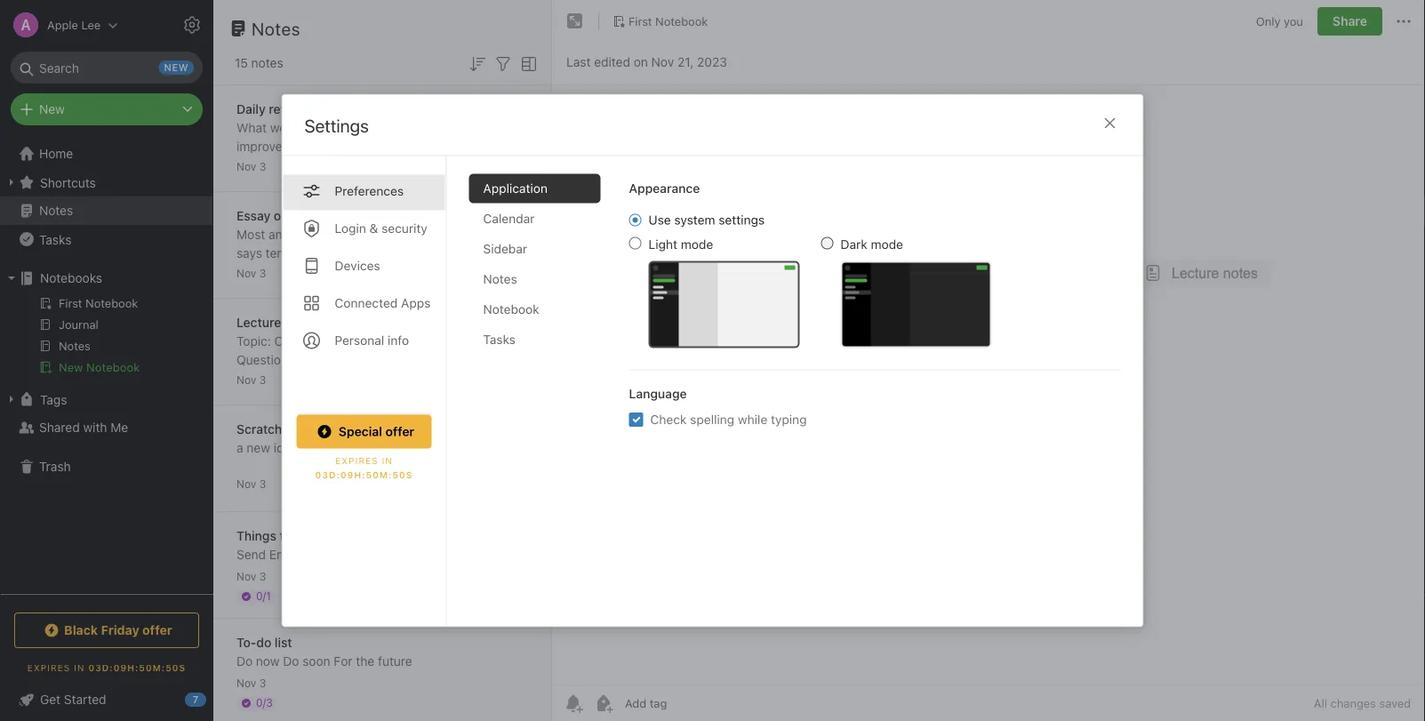 Task type: locate. For each thing, give the bounding box(es) containing it.
1 horizontal spatial well?
[[421, 121, 450, 135]]

tasks up notebooks
[[39, 232, 72, 247]]

notes down this
[[483, 272, 517, 286]]

nov 3 up 0/3
[[237, 677, 266, 690]]

scratch pad - nov 3, 9:30 am
[[237, 422, 411, 437]]

apps
[[401, 296, 431, 310]]

2 vertical spatial notebook
[[86, 361, 140, 374]]

you right only
[[1284, 14, 1304, 28]]

1 mode from the left
[[681, 237, 714, 252]]

2 well? from the left
[[421, 121, 450, 135]]

on?
[[286, 139, 306, 154]]

tab list
[[282, 156, 447, 627], [469, 174, 615, 627]]

new notebook
[[59, 361, 140, 374]]

well?
[[301, 121, 330, 135], [421, 121, 450, 135]]

1 vertical spatial notes
[[285, 315, 317, 330]]

0 vertical spatial you
[[1284, 14, 1304, 28]]

security
[[382, 221, 428, 236]]

in down black
[[74, 663, 85, 673]]

3 down 'new' on the bottom left of the page
[[259, 478, 266, 491]]

effective
[[445, 265, 495, 279]]

1 nov 3 from the top
[[237, 161, 266, 173]]

for
[[334, 654, 353, 669]]

nov right on
[[652, 55, 674, 69]]

use
[[649, 213, 671, 227]]

what
[[237, 121, 267, 135], [333, 121, 363, 135], [453, 121, 483, 135]]

expires inside expires in 03d:09h:50m:50s
[[335, 456, 379, 466]]

0 horizontal spatial in
[[74, 663, 85, 673]]

shared
[[39, 420, 80, 435]]

light
[[649, 237, 678, 252]]

do down "to-"
[[237, 654, 253, 669]]

0 horizontal spatial well?
[[301, 121, 330, 135]]

1 vertical spatial to
[[280, 529, 292, 543]]

notes inside lecture notes topic: course: date: professor/speaker: questions notes summary nov 3
[[298, 353, 332, 367]]

0 vertical spatial do
[[295, 529, 310, 543]]

personal
[[335, 333, 384, 348]]

offer right special
[[386, 424, 415, 439]]

15 notes
[[235, 56, 283, 70]]

nov down the send
[[237, 571, 256, 583]]

do up email
[[295, 529, 310, 543]]

expires up the 03d:09h:50m:50s
[[335, 456, 379, 466]]

notes down shortcuts
[[39, 203, 73, 218]]

1 vertical spatial tasks
[[483, 332, 516, 347]]

1 vertical spatial expires
[[27, 663, 70, 673]]

pad
[[285, 422, 308, 437]]

new up tags
[[59, 361, 83, 374]]

nov down a
[[237, 478, 256, 491]]

or
[[402, 227, 414, 242]]

nov 3
[[237, 161, 266, 173], [237, 267, 266, 280], [237, 478, 266, 491], [237, 571, 266, 583], [237, 677, 266, 690]]

option group containing use system settings
[[629, 212, 992, 348]]

0 vertical spatial tasks
[[39, 232, 72, 247]]

0 vertical spatial in
[[382, 456, 393, 466]]

nov 3 down improve
[[237, 161, 266, 173]]

lecture
[[237, 315, 281, 330]]

preferences
[[335, 184, 404, 198]]

1 vertical spatial the
[[356, 654, 375, 669]]

1 vertical spatial you
[[362, 265, 383, 279]]

dark
[[841, 237, 868, 252]]

home link
[[0, 140, 213, 168]]

mode for dark mode
[[871, 237, 904, 252]]

only
[[1257, 14, 1281, 28]]

note list element
[[213, 0, 552, 721]]

0 horizontal spatial you
[[362, 265, 383, 279]]

do down 'list'
[[283, 654, 299, 669]]

1 vertical spatial do
[[256, 635, 271, 650]]

0 horizontal spatial mode
[[681, 237, 714, 252]]

calendar tab
[[469, 204, 601, 233]]

1 vertical spatial new
[[59, 361, 83, 374]]

0 horizontal spatial do
[[256, 635, 271, 650]]

option group
[[629, 212, 992, 348]]

improve
[[237, 139, 282, 154]]

1 horizontal spatial notebook
[[483, 302, 540, 317]]

1 horizontal spatial offer
[[386, 424, 415, 439]]

notebooks
[[40, 271, 102, 286]]

well? right the "go"
[[421, 121, 450, 135]]

says
[[237, 227, 502, 261]]

4 nov 3 from the top
[[237, 571, 266, 583]]

new for new
[[39, 102, 65, 117]]

1 horizontal spatial what
[[333, 121, 363, 135]]

trash
[[39, 459, 71, 474]]

tags button
[[0, 385, 213, 414]]

share
[[1333, 14, 1368, 28]]

most
[[304, 283, 333, 298]]

new
[[39, 102, 65, 117], [59, 361, 83, 374]]

tab list containing application
[[469, 174, 615, 627]]

notebook up tags button
[[86, 361, 140, 374]]

essay
[[237, 209, 271, 223]]

application
[[483, 181, 548, 196]]

notes down course:
[[298, 353, 332, 367]]

tend
[[266, 246, 292, 261]]

check spelling while typing
[[651, 412, 807, 427]]

basic
[[403, 246, 434, 261]]

send
[[237, 547, 266, 562]]

interpretive,
[[330, 227, 399, 242]]

what left didn't on the top left of the page
[[333, 121, 363, 135]]

0 horizontal spatial offer
[[142, 623, 172, 638]]

professor/speaker:
[[356, 334, 465, 349]]

home
[[39, 146, 73, 161]]

idea
[[274, 441, 298, 455]]

mode down system
[[681, 237, 714, 252]]

tab list containing preferences
[[282, 156, 447, 627]]

3 nov 3 from the top
[[237, 478, 266, 491]]

1 horizontal spatial mode
[[871, 237, 904, 252]]

mode
[[681, 237, 714, 252], [871, 237, 904, 252]]

2 mode from the left
[[871, 237, 904, 252]]

daily reflection
[[237, 102, 325, 117]]

notebook tab
[[469, 295, 601, 324]]

new inside button
[[59, 361, 83, 374]]

nov 3 down the send
[[237, 571, 266, 583]]

tree
[[0, 140, 213, 593]]

what down daily
[[237, 121, 267, 135]]

1 horizontal spatial tasks
[[483, 332, 516, 347]]

1 well? from the left
[[301, 121, 330, 135]]

0 vertical spatial the
[[347, 246, 366, 261]]

nov 3 down 'new' on the bottom left of the page
[[237, 478, 266, 491]]

3 what from the left
[[453, 121, 483, 135]]

notebook down notes tab
[[483, 302, 540, 317]]

well? down reflection
[[301, 121, 330, 135]]

this
[[486, 246, 510, 261]]

0 horizontal spatial do
[[237, 654, 253, 669]]

1 horizontal spatial tab list
[[469, 174, 615, 627]]

expires for special offer
[[335, 456, 379, 466]]

should
[[292, 265, 331, 279]]

2 horizontal spatial notebook
[[656, 14, 708, 28]]

summary
[[335, 353, 390, 367]]

what left can
[[453, 121, 483, 135]]

1 vertical spatial notebook
[[483, 302, 540, 317]]

0 horizontal spatial to
[[280, 529, 292, 543]]

notebook inside button
[[86, 361, 140, 374]]

in inside expires in 03d:09h:50m:50s
[[382, 456, 393, 466]]

3 3 from the top
[[259, 374, 266, 386]]

tasks inside tab
[[483, 332, 516, 347]]

notes up course:
[[285, 315, 317, 330]]

offer right friday
[[142, 623, 172, 638]]

devices
[[335, 258, 380, 273]]

the
[[347, 246, 366, 261], [356, 654, 375, 669]]

to down analytical,
[[295, 246, 306, 261]]

do inside things to do send email
[[295, 529, 310, 543]]

nov down questions
[[237, 374, 256, 386]]

special offer
[[339, 424, 415, 439]]

formulate
[[386, 265, 441, 279]]

5 nov 3 from the top
[[237, 677, 266, 690]]

1 horizontal spatial to
[[295, 246, 306, 261]]

1 horizontal spatial in
[[382, 456, 393, 466]]

Light mode radio
[[629, 237, 642, 249]]

didn't
[[367, 121, 400, 135]]

the right for
[[356, 654, 375, 669]]

only you
[[1257, 14, 1304, 28]]

typing
[[771, 412, 807, 427]]

outlines
[[237, 283, 282, 298]]

0 horizontal spatial notebook
[[86, 361, 140, 374]]

0 horizontal spatial notes
[[251, 56, 283, 70]]

nov 3 up the outlines at the top of page
[[237, 267, 266, 280]]

notes inside lecture notes topic: course: date: professor/speaker: questions notes summary nov 3
[[285, 315, 317, 330]]

login
[[335, 221, 366, 236]]

3
[[259, 161, 266, 173], [259, 267, 266, 280], [259, 374, 266, 386], [259, 478, 266, 491], [259, 571, 266, 583], [259, 677, 266, 690]]

1 vertical spatial in
[[74, 663, 85, 673]]

3 down questions
[[259, 374, 266, 386]]

to-do list
[[237, 635, 292, 650]]

3 up 0/1
[[259, 571, 266, 583]]

expand tags image
[[4, 392, 19, 406]]

2023
[[697, 55, 728, 69]]

a new idea
[[237, 441, 298, 455]]

do
[[237, 654, 253, 669], [283, 654, 299, 669]]

notebook for first notebook
[[656, 14, 708, 28]]

3 up the outlines at the top of page
[[259, 267, 266, 280]]

questions
[[237, 353, 295, 367]]

in
[[382, 456, 393, 466], [74, 663, 85, 673]]

new up home
[[39, 102, 65, 117]]

in up the 03d:09h:50m:50s
[[382, 456, 393, 466]]

settings
[[305, 115, 369, 136]]

1 horizontal spatial notes
[[285, 315, 317, 330]]

0 vertical spatial offer
[[386, 424, 415, 439]]

login & security
[[335, 221, 428, 236]]

0 vertical spatial notes
[[251, 56, 283, 70]]

you down same
[[362, 265, 383, 279]]

None search field
[[23, 52, 190, 84]]

new notebook button
[[0, 357, 213, 378]]

0 vertical spatial notebook
[[656, 14, 708, 28]]

nov inside note window element
[[652, 55, 674, 69]]

add tag image
[[593, 693, 615, 714]]

0 vertical spatial to
[[295, 246, 306, 261]]

nov 3 for a new idea
[[237, 478, 266, 491]]

0 horizontal spatial what
[[237, 121, 267, 135]]

to inside most analytical, interpretive, or persuasive es says tend to follow the same basic pattern. this structure should help you formulate effective outlines for most ...
[[295, 246, 306, 261]]

do up now
[[256, 635, 271, 650]]

1 horizontal spatial you
[[1284, 14, 1304, 28]]

the inside most analytical, interpretive, or persuasive es says tend to follow the same basic pattern. this structure should help you formulate effective outlines for most ...
[[347, 246, 366, 261]]

0 horizontal spatial tab list
[[282, 156, 447, 627]]

0 horizontal spatial expires
[[27, 663, 70, 673]]

1 horizontal spatial do
[[295, 529, 310, 543]]

the down interpretive,
[[347, 246, 366, 261]]

notebook up 21,
[[656, 14, 708, 28]]

tree containing home
[[0, 140, 213, 593]]

1 horizontal spatial expires
[[335, 456, 379, 466]]

Search text field
[[23, 52, 190, 84]]

tasks down notebook tab
[[483, 332, 516, 347]]

mode right dark at the top right of page
[[871, 237, 904, 252]]

6 3 from the top
[[259, 677, 266, 690]]

3 down improve
[[259, 161, 266, 173]]

notes right 15
[[251, 56, 283, 70]]

notebook inside button
[[656, 14, 708, 28]]

system
[[675, 213, 716, 227]]

in for black
[[74, 663, 85, 673]]

list
[[275, 635, 292, 650]]

expires down black
[[27, 663, 70, 673]]

0 vertical spatial expires
[[335, 456, 379, 466]]

2 nov 3 from the top
[[237, 267, 266, 280]]

3 up 0/3
[[259, 677, 266, 690]]

tasks inside button
[[39, 232, 72, 247]]

1 do from the left
[[237, 654, 253, 669]]

shared with me link
[[0, 414, 213, 442]]

0 vertical spatial new
[[39, 102, 65, 117]]

trash link
[[0, 453, 213, 481]]

settings
[[719, 213, 765, 227]]

nov
[[652, 55, 674, 69], [237, 161, 256, 173], [237, 267, 256, 280], [237, 374, 256, 386], [320, 422, 343, 437], [237, 478, 256, 491], [237, 571, 256, 583], [237, 677, 256, 690]]

new inside popup button
[[39, 102, 65, 117]]

first notebook
[[629, 14, 708, 28]]

1 horizontal spatial do
[[283, 654, 299, 669]]

to up email
[[280, 529, 292, 543]]

0/3
[[256, 697, 273, 709]]

2 do from the left
[[283, 654, 299, 669]]

2 horizontal spatial what
[[453, 121, 483, 135]]

outline
[[274, 209, 314, 223]]

course:
[[275, 334, 319, 349]]

0 horizontal spatial tasks
[[39, 232, 72, 247]]



Task type: vqa. For each thing, say whether or not it's contained in the screenshot.
Share BUTTON
yes



Task type: describe. For each thing, give the bounding box(es) containing it.
use system settings
[[649, 213, 765, 227]]

1 3 from the top
[[259, 161, 266, 173]]

most
[[237, 227, 265, 242]]

notes up 15 notes
[[252, 18, 301, 39]]

settings image
[[181, 14, 203, 36]]

expires in 03d:09h:50m:49s
[[27, 663, 186, 673]]

nov down improve
[[237, 161, 256, 173]]

tab list for appearance
[[469, 174, 615, 627]]

sidebar
[[483, 241, 527, 256]]

date:
[[322, 334, 353, 349]]

new for new notebook
[[59, 361, 83, 374]]

3,
[[346, 422, 358, 437]]

notes inside tab
[[483, 272, 517, 286]]

tasks button
[[0, 225, 213, 253]]

appearance
[[629, 181, 700, 196]]

nov up 0/3
[[237, 677, 256, 690]]

for
[[285, 283, 301, 298]]

mode for light mode
[[681, 237, 714, 252]]

close image
[[1100, 113, 1121, 134]]

all
[[1314, 697, 1328, 710]]

notebook inside tab
[[483, 302, 540, 317]]

2 3 from the top
[[259, 267, 266, 280]]

4 3 from the top
[[259, 478, 266, 491]]

application tab
[[469, 174, 601, 203]]

on
[[634, 55, 648, 69]]

shortcuts
[[40, 175, 96, 190]]

you inside most analytical, interpretive, or persuasive es says tend to follow the same basic pattern. this structure should help you formulate effective outlines for most ...
[[362, 265, 383, 279]]

special offer button
[[297, 415, 432, 449]]

notes link
[[0, 197, 213, 225]]

nov inside lecture notes topic: course: date: professor/speaker: questions notes summary nov 3
[[237, 374, 256, 386]]

help
[[334, 265, 359, 279]]

03d:09h:50m:49s
[[88, 663, 186, 673]]

new button
[[11, 93, 203, 125]]

changes
[[1331, 697, 1377, 710]]

Use system settings radio
[[629, 214, 642, 226]]

5 3 from the top
[[259, 571, 266, 583]]

21,
[[678, 55, 694, 69]]

3 inside lecture notes topic: course: date: professor/speaker: questions notes summary nov 3
[[259, 374, 266, 386]]

black friday offer button
[[14, 613, 199, 648]]

shortcuts button
[[0, 168, 213, 197]]

new
[[247, 441, 270, 455]]

info
[[388, 333, 409, 348]]

notes for 15
[[251, 56, 283, 70]]

9:30
[[361, 422, 388, 437]]

light mode
[[649, 237, 714, 252]]

scratch
[[237, 422, 282, 437]]

lecture notes topic: course: date: professor/speaker: questions notes summary nov 3
[[237, 315, 465, 386]]

persuasive
[[418, 227, 479, 242]]

nov 3 for most analytical, interpretive, or persuasive es says tend to follow the same basic pattern. this structure should help you formulate effective outlines for most ...
[[237, 267, 266, 280]]

tags
[[40, 392, 67, 407]]

notes for lecture
[[285, 315, 317, 330]]

es
[[483, 227, 502, 242]]

expires in 03d:09h:50m:50s
[[315, 456, 413, 480]]

Dark mode radio
[[821, 237, 834, 249]]

me
[[111, 420, 128, 435]]

daily
[[237, 102, 266, 117]]

friday
[[101, 623, 139, 638]]

calendar
[[483, 211, 535, 226]]

pattern.
[[437, 246, 482, 261]]

note window element
[[552, 0, 1426, 721]]

nov 3 for what went well? what didn't go well? what can i improve on?
[[237, 161, 266, 173]]

all changes saved
[[1314, 697, 1411, 710]]

last edited on nov 21, 2023
[[567, 55, 728, 69]]

language
[[629, 386, 687, 401]]

notebook for new notebook
[[86, 361, 140, 374]]

tasks tab
[[469, 325, 601, 354]]

notes tab
[[469, 265, 601, 294]]

03d:09h:50m:50s
[[315, 470, 413, 480]]

Check spelling while typing checkbox
[[629, 413, 643, 427]]

analytical,
[[269, 227, 326, 242]]

new notebook group
[[0, 293, 213, 385]]

expires for black friday offer
[[27, 663, 70, 673]]

1 what from the left
[[237, 121, 267, 135]]

-
[[311, 422, 317, 437]]

saved
[[1380, 697, 1411, 710]]

1 vertical spatial offer
[[142, 623, 172, 638]]

future
[[378, 654, 412, 669]]

in for special
[[382, 456, 393, 466]]

offer inside tab list
[[386, 424, 415, 439]]

to inside things to do send email
[[280, 529, 292, 543]]

reflection
[[269, 102, 325, 117]]

you inside note window element
[[1284, 14, 1304, 28]]

special
[[339, 424, 382, 439]]

nov up the outlines at the top of page
[[237, 267, 256, 280]]

share button
[[1318, 7, 1383, 36]]

same
[[369, 246, 400, 261]]

Note Editor text field
[[552, 85, 1426, 685]]

things
[[237, 529, 277, 543]]

topic:
[[237, 334, 271, 349]]

first notebook button
[[607, 9, 714, 34]]

tab list for application
[[282, 156, 447, 627]]

while
[[738, 412, 768, 427]]

with
[[83, 420, 107, 435]]

dark mode
[[841, 237, 904, 252]]

expand note image
[[565, 11, 586, 32]]

email
[[269, 547, 300, 562]]

&
[[370, 221, 378, 236]]

notebooks link
[[0, 264, 213, 293]]

add a reminder image
[[563, 693, 584, 714]]

expand notebooks image
[[4, 271, 19, 286]]

to-
[[237, 635, 256, 650]]

went
[[270, 121, 298, 135]]

15
[[235, 56, 248, 70]]

a
[[237, 441, 243, 455]]

structure
[[237, 265, 289, 279]]

things to do send email
[[237, 529, 310, 562]]

am
[[392, 422, 411, 437]]

last
[[567, 55, 591, 69]]

nov right -
[[320, 422, 343, 437]]

sidebar tab
[[469, 234, 601, 264]]

2 what from the left
[[333, 121, 363, 135]]

shared with me
[[39, 420, 128, 435]]



